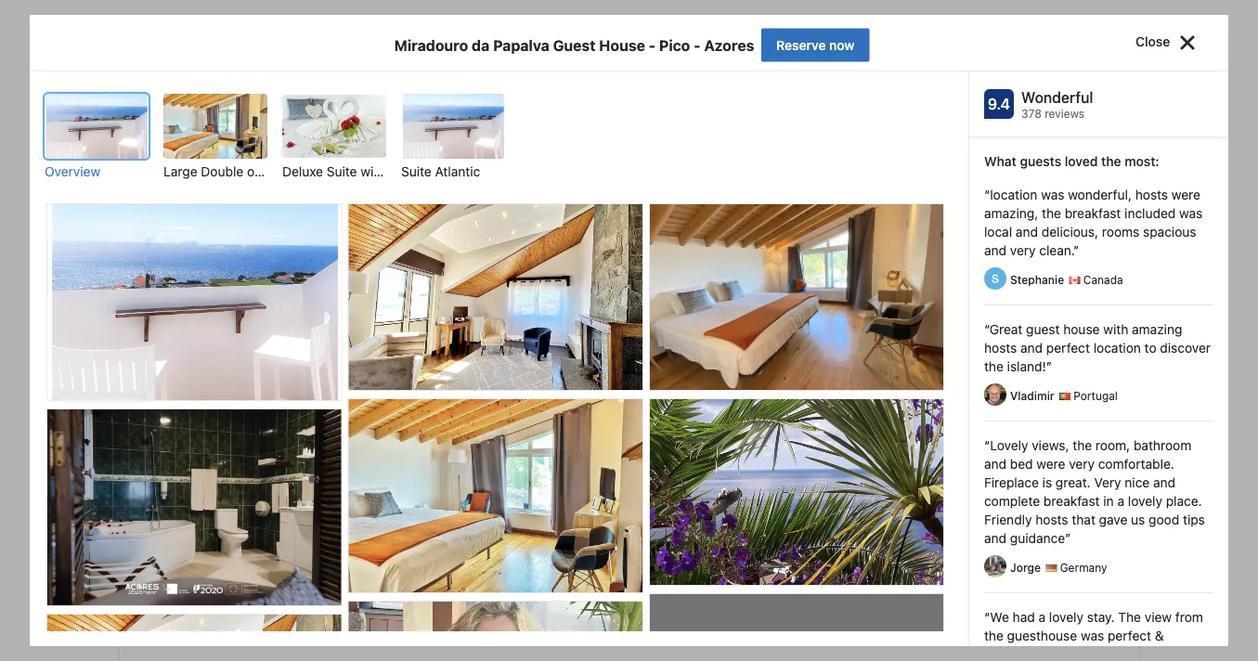Task type: vqa. For each thing, say whether or not it's contained in the screenshot.
Overview link
yes



Task type: describe. For each thing, give the bounding box(es) containing it.
reviews inside wonderful 378 reviews
[[1045, 107, 1085, 120]]

large
[[163, 164, 197, 179]]

1 horizontal spatial guest
[[606, 97, 668, 123]]

house rules link
[[657, 7, 758, 56]]

adults
[[153, 314, 189, 330]]

out
[[171, 227, 188, 240]]

papalva inside photo gallery of miradouro da papalva guest house - pico - azores dialog
[[493, 36, 549, 54]]

the left hill
[[1095, 647, 1114, 661]]

deluxe suite with spa bath
[[282, 164, 443, 179]]

in inside the "lovely views, the room, bathroom and bed were very comfortable. fireplace is great. very nice and complete breakfast in a lovely place. friendly hosts that gave us good tips and guidance"
[[1103, 493, 1114, 509]]

twin
[[263, 164, 291, 179]]

were inside the "lovely views, the room, bathroom and bed were very comfortable. fireplace is great. very nice and complete breakfast in a lovely place. friendly hosts that gave us good tips and guidance"
[[1036, 456, 1065, 472]]

amazing
[[1132, 322, 1182, 337]]

breakfast inside the "lovely views, the room, bathroom and bed were very comfortable. fireplace is great. very nice and complete breakfast in a lovely place. friendly hosts that gave us good tips and guidance"
[[1044, 493, 1100, 509]]

on inside "we had a lovely stay. the view from the guesthouse was perfect & because it was on the hill it w
[[1076, 647, 1091, 661]]

date for check-in date
[[184, 171, 207, 184]]

info & prices
[[478, 24, 553, 39]]

from
[[1175, 610, 1203, 625]]

great.
[[1056, 475, 1091, 490]]

excellent location – show map button
[[377, 154, 570, 170]]

0 vertical spatial suite atlantic image
[[401, 94, 505, 159]]

were inside "location was wonderful, hosts were amazing, the breakfast included was local and delicious, rooms spacious and very clean."
[[1172, 187, 1200, 202]]

+38 photos
[[1007, 555, 1097, 574]]

was down guesthouse
[[1050, 647, 1073, 661]]

pico inside dialog
[[659, 36, 690, 54]]

house
[[1063, 322, 1100, 337]]

9
[[149, 256, 154, 266]]

excellent
[[377, 154, 436, 170]]

1 vertical spatial papalva
[[519, 97, 601, 123]]

large double or twin room
[[163, 164, 328, 179]]

house rules
[[672, 24, 743, 39]]

show
[[200, 556, 234, 572]]

427
[[731, 134, 754, 149]]

map inside the search section
[[256, 556, 283, 572]]

amenities link
[[568, 7, 657, 56]]

date for check-out date
[[191, 227, 215, 240]]

+38 photos link
[[965, 514, 1140, 616]]

germany image
[[1046, 565, 1057, 572]]

march for saturday,
[[227, 251, 265, 266]]

monday, march 4, 2024
[[168, 195, 309, 211]]

miradouro inside dialog
[[394, 36, 468, 54]]

because
[[984, 647, 1035, 661]]

0 vertical spatial search
[[133, 84, 192, 105]]

1 vertical spatial miradouro
[[377, 97, 484, 123]]

discover
[[1160, 340, 1211, 356]]

march for monday,
[[222, 195, 259, 211]]

+38
[[1007, 555, 1039, 574]]

bathroom
[[1134, 438, 1191, 453]]

check-out date
[[133, 227, 215, 240]]

info & prices link
[[463, 7, 568, 56]]

scored 9.4 element
[[984, 89, 1014, 119]]

2 horizontal spatial guest
[[773, 24, 809, 39]]

deluxe
[[282, 164, 323, 179]]

travel
[[629, 68, 660, 81]]

- up 427
[[744, 97, 754, 123]]

room,
[[1096, 438, 1130, 453]]

stay
[[175, 282, 197, 295]]

large double or twin room image inside button
[[163, 94, 267, 159]]

2 suite from the left
[[401, 164, 432, 179]]

bed
[[1010, 456, 1033, 472]]

germany
[[1057, 561, 1107, 574]]

vladimir image
[[984, 383, 1006, 406]]

with inside "great guest house with amazing hosts and perfect location to discover the island!"
[[1103, 322, 1128, 337]]

1 vertical spatial miradouro da papalva guest house - pico - azores
[[377, 97, 896, 123]]

and down "lovely
[[984, 456, 1006, 472]]

the
[[1118, 610, 1141, 625]]

very
[[1094, 475, 1121, 490]]

- up travel sustainable level 1
[[694, 36, 701, 54]]

lovely inside the "lovely views, the room, bathroom and bed were very comfortable. fireplace is great. very nice and complete breakfast in a lovely place. friendly hosts that gave us good tips and guidance"
[[1128, 493, 1162, 509]]

gave
[[1099, 512, 1128, 527]]

& inside "we had a lovely stay. the view from the guesthouse was perfect & because it was on the hill it w
[[1155, 628, 1164, 643]]

portugal inside photo gallery of miradouro da papalva guest house - pico - azores dialog
[[1070, 389, 1118, 402]]

room
[[294, 164, 328, 179]]

entire
[[150, 353, 180, 366]]

2 são from the left
[[758, 134, 781, 149]]

guest reviews (378) link
[[758, 7, 909, 56]]

"lovely views, the room, bathroom and bed were very comfortable. fireplace is great. very nice and complete breakfast in a lovely place. friendly hosts that gave us good tips and guidance"
[[984, 438, 1205, 546]]

guesthouse
[[1007, 628, 1077, 643]]

the inside "location was wonderful, hosts were amazing, the breakfast included was local and delicious, rooms spacious and very clean."
[[1042, 206, 1061, 221]]

5-night stay
[[133, 282, 197, 295]]

0
[[200, 314, 208, 330]]

perfect inside "great guest house with amazing hosts and perfect location to discover the island!"
[[1046, 340, 1090, 356]]

"we had a lovely stay. the view from the guesthouse was perfect & because it was on the hill it w
[[984, 610, 1212, 661]]

level
[[727, 68, 755, 81]]

hosts inside "great guest house with amazing hosts and perfect location to discover the island!"
[[984, 340, 1017, 356]]

large double or twin room button
[[163, 94, 328, 181]]

guest reviews (378)
[[773, 24, 894, 39]]

joão,
[[784, 134, 817, 149]]

nice
[[1125, 475, 1150, 490]]

lovely inside "we had a lovely stay. the view from the guesthouse was perfect & because it was on the hill it w
[[1049, 610, 1083, 625]]

prices
[[517, 24, 553, 39]]

local
[[984, 224, 1012, 240]]

fireplace
[[984, 475, 1039, 490]]

search inside button
[[217, 416, 264, 434]]

vladimir
[[1010, 389, 1057, 402]]

2 · from the left
[[263, 314, 267, 330]]

azores inside dialog
[[704, 36, 754, 54]]

spacious
[[1143, 224, 1196, 240]]

a inside "we had a lovely stay. the view from the guesthouse was perfect & because it was on the hill it w
[[1038, 610, 1046, 625]]

"location was wonderful, hosts were amazing, the breakfast included was local and delicious, rooms spacious and very clean."
[[984, 187, 1203, 258]]

friendly
[[984, 512, 1032, 527]]

2024 for saturday, march 9, 2024
[[283, 251, 315, 266]]

for
[[217, 377, 232, 390]]

shuttle
[[531, 68, 567, 81]]

canada image
[[1069, 277, 1080, 284]]

portugal inside ramal salazar,13 são joão- companhia de baixo, 9930-427 são joão, portugal excellent location – show map
[[820, 134, 871, 149]]

9930-
[[693, 134, 731, 149]]

guidance"
[[1010, 531, 1071, 546]]

or
[[247, 164, 259, 179]]

to
[[1144, 340, 1157, 356]]

very inside "location was wonderful, hosts were amazing, the breakfast included was local and delicious, rooms spacious and very clean."
[[1010, 243, 1036, 258]]

reserve
[[776, 37, 826, 53]]

stephanie
[[1010, 273, 1067, 286]]

was up the spacious
[[1179, 206, 1203, 221]]

2024 for monday, march 4, 2024
[[278, 195, 309, 211]]

show on map
[[200, 556, 283, 572]]

4
[[149, 201, 154, 210]]

"great guest house with amazing hosts and perfect location to discover the island!"
[[984, 322, 1211, 374]]

click to open map view image
[[377, 132, 391, 153]]

rules
[[714, 24, 743, 39]]

1 horizontal spatial 1
[[758, 68, 763, 81]]

location inside ramal salazar,13 são joão- companhia de baixo, 9930-427 são joão, portugal excellent location – show map
[[439, 154, 490, 170]]

photo gallery of miradouro da papalva guest house - pico - azores dialog
[[0, 0, 1258, 661]]

saturday,
[[168, 251, 224, 266]]

house inside 'link'
[[672, 24, 710, 39]]

hosts inside "location was wonderful, hosts were amazing, the breakfast included was local and delicious, rooms spacious and very clean."
[[1135, 187, 1168, 202]]

378
[[1021, 107, 1042, 120]]

with inside button
[[361, 164, 386, 179]]

sustainable
[[663, 68, 724, 81]]

entire homes & apartments
[[150, 353, 293, 366]]

guest
[[1026, 322, 1060, 337]]

atlantic
[[435, 164, 480, 179]]

a inside the "lovely views, the room, bathroom and bed were very comfortable. fireplace is great. very nice and complete breakfast in a lovely place. friendly hosts that gave us good tips and guidance"
[[1117, 493, 1124, 509]]



Task type: locate. For each thing, give the bounding box(es) containing it.
march left 4,
[[222, 195, 259, 211]]

loved
[[1065, 154, 1098, 169]]

overview inside overview button
[[45, 164, 100, 179]]

gallery image of this property image
[[349, 204, 642, 390], [650, 399, 943, 585], [650, 594, 943, 661], [349, 602, 642, 661], [47, 615, 341, 661]]

deluxe suite with spa bath button
[[282, 94, 443, 181]]

· right children
[[263, 314, 267, 330]]

overview
[[392, 24, 448, 39], [45, 164, 100, 179]]

jorge image
[[984, 555, 1006, 578]]

"we
[[984, 610, 1009, 625]]

location left to in the bottom right of the page
[[1093, 340, 1141, 356]]

what guests loved the most:
[[984, 154, 1159, 169]]

large double or twin room image
[[163, 94, 267, 159], [649, 204, 945, 391], [349, 399, 642, 593], [47, 409, 341, 605]]

miradouro left info
[[394, 36, 468, 54]]

1 horizontal spatial in
[[1103, 493, 1114, 509]]

1 vertical spatial with
[[1103, 322, 1128, 337]]

reviews
[[812, 24, 857, 39], [1045, 107, 1085, 120]]

search down work
[[217, 416, 264, 434]]

0 horizontal spatial on
[[237, 556, 253, 572]]

hosts inside the "lovely views, the room, bathroom and bed were very comfortable. fireplace is great. very nice and complete breakfast in a lovely place. friendly hosts that gave us good tips and guidance"
[[1035, 512, 1068, 527]]

2024
[[278, 195, 309, 211], [283, 251, 315, 266]]

1 vertical spatial &
[[222, 353, 230, 366]]

was down stay.
[[1081, 628, 1104, 643]]

1 horizontal spatial on
[[1076, 647, 1091, 661]]

1 right level
[[758, 68, 763, 81]]

included
[[1125, 206, 1176, 221]]

suite down ramal
[[401, 164, 432, 179]]

photos
[[1043, 555, 1097, 574]]

amazing,
[[984, 206, 1038, 221]]

0 horizontal spatial reviews
[[812, 24, 857, 39]]

0 horizontal spatial search
[[133, 84, 192, 105]]

1 horizontal spatial were
[[1172, 187, 1200, 202]]

& up for
[[222, 353, 230, 366]]

1 vertical spatial march
[[227, 251, 265, 266]]

breakfast
[[1065, 206, 1121, 221], [1044, 493, 1100, 509]]

the up delicious,
[[1042, 206, 1061, 221]]

1 horizontal spatial with
[[1103, 322, 1128, 337]]

1 horizontal spatial ·
[[263, 314, 267, 330]]

wonderful,
[[1068, 187, 1132, 202]]

0 horizontal spatial lovely
[[1049, 610, 1083, 625]]

was down the guests
[[1041, 187, 1064, 202]]

house up travel
[[599, 36, 645, 54]]

1 inside button
[[271, 314, 276, 330]]

ramal
[[395, 134, 431, 149]]

room
[[280, 314, 311, 330]]

0 vertical spatial very
[[1010, 243, 1036, 258]]

0 horizontal spatial azores
[[704, 36, 754, 54]]

& right info
[[504, 24, 513, 39]]

perfect down house
[[1046, 340, 1090, 356]]

1 horizontal spatial lovely
[[1128, 493, 1162, 509]]

check- for out
[[133, 227, 171, 240]]

good
[[1149, 512, 1179, 527]]

1 vertical spatial lovely
[[1049, 610, 1083, 625]]

miradouro da papalva guest house - pico - azores up de
[[377, 97, 896, 123]]

suite atlantic image
[[401, 94, 505, 159], [47, 204, 341, 400]]

very down local
[[1010, 243, 1036, 258]]

were down views,
[[1036, 456, 1065, 472]]

"lovely
[[984, 438, 1028, 453]]

view
[[1145, 610, 1172, 625]]

map inside ramal salazar,13 são joão- companhia de baixo, 9930-427 são joão, portugal excellent location – show map
[[542, 154, 570, 170]]

complete
[[984, 493, 1040, 509]]

0 vertical spatial perfect
[[1046, 340, 1090, 356]]

baixo,
[[653, 134, 689, 149]]

papalva up joão-
[[519, 97, 601, 123]]

miradouro da papalva guest house - pico - azores inside dialog
[[394, 36, 758, 54]]

double
[[201, 164, 243, 179]]

miradouro up ramal
[[377, 97, 484, 123]]

1 vertical spatial 2024
[[283, 251, 315, 266]]

1 horizontal spatial a
[[1117, 493, 1124, 509]]

perfect inside "we had a lovely stay. the view from the guesthouse was perfect & because it was on the hill it w
[[1108, 628, 1151, 643]]

1 vertical spatial search
[[217, 416, 264, 434]]

0 horizontal spatial suite atlantic image
[[47, 204, 341, 400]]

1 vertical spatial 1
[[271, 314, 276, 330]]

1 it from the left
[[1038, 647, 1046, 661]]

search section
[[111, 0, 370, 618]]

suite right deluxe
[[327, 164, 357, 179]]

pico up the joão,
[[759, 97, 804, 123]]

0 horizontal spatial &
[[222, 353, 230, 366]]

1 vertical spatial on
[[1076, 647, 1091, 661]]

overview down overview image at the top left of page
[[45, 164, 100, 179]]

and down local
[[984, 243, 1006, 258]]

9.4
[[988, 95, 1010, 113]]

airport
[[492, 68, 528, 81]]

1 horizontal spatial suite
[[401, 164, 432, 179]]

breakfast inside "location was wonderful, hosts were amazing, the breakfast included was local and delicious, rooms spacious and very clean."
[[1065, 206, 1121, 221]]

and inside "great guest house with amazing hosts and perfect location to discover the island!"
[[1020, 340, 1043, 356]]

0 vertical spatial papalva
[[493, 36, 549, 54]]

canada
[[1080, 273, 1123, 286]]

- up the joão,
[[809, 97, 819, 123]]

suite atlantic
[[401, 164, 480, 179]]

1 horizontal spatial map
[[542, 154, 570, 170]]

the left room,
[[1073, 438, 1092, 453]]

são up show
[[499, 134, 522, 149]]

and up the place.
[[1153, 475, 1175, 490]]

stephanie image
[[984, 267, 1006, 290]]

work
[[235, 377, 260, 390]]

–
[[494, 154, 502, 170]]

rooms
[[1102, 224, 1140, 240]]

1 horizontal spatial perfect
[[1108, 628, 1151, 643]]

portugal down "great guest house with amazing hosts and perfect location to discover the island!" on the right of page
[[1070, 389, 1118, 402]]

overview image
[[45, 94, 149, 159]]

9,
[[268, 251, 280, 266]]

1 horizontal spatial location
[[1093, 340, 1141, 356]]

0 horizontal spatial perfect
[[1046, 340, 1090, 356]]

são
[[499, 134, 522, 149], [758, 134, 781, 149]]

map down joão-
[[542, 154, 570, 170]]

1 vertical spatial map
[[256, 556, 283, 572]]

homes
[[183, 353, 218, 366]]

0 vertical spatial &
[[504, 24, 513, 39]]

and down friendly
[[984, 531, 1006, 546]]

info
[[478, 24, 500, 39]]

the inside "great guest house with amazing hosts and perfect location to discover the island!"
[[984, 359, 1004, 374]]

that
[[1072, 512, 1096, 527]]

0 horizontal spatial in
[[171, 171, 180, 184]]

lovely up guesthouse
[[1049, 610, 1083, 625]]

0 vertical spatial were
[[1172, 187, 1200, 202]]

portugal image
[[1059, 393, 1070, 400]]

0 horizontal spatial very
[[1010, 243, 1036, 258]]

1 horizontal spatial portugal
[[1070, 389, 1118, 402]]

and up island!"
[[1020, 340, 1043, 356]]

1 são from the left
[[499, 134, 522, 149]]

breakfast down wonderful,
[[1065, 206, 1121, 221]]

date right out
[[191, 227, 215, 240]]

"great
[[984, 322, 1023, 337]]

a right had
[[1038, 610, 1046, 625]]

1 horizontal spatial search
[[217, 416, 264, 434]]

location inside "great guest house with amazing hosts and perfect location to discover the island!"
[[1093, 340, 1141, 356]]

1 vertical spatial overview
[[45, 164, 100, 179]]

0 vertical spatial hosts
[[1135, 187, 1168, 202]]

lovely up us
[[1128, 493, 1162, 509]]

0 vertical spatial breakfast
[[1065, 206, 1121, 221]]

deluxe suite with spa bath image
[[282, 94, 386, 159]]

night
[[145, 282, 172, 295]]

i'm
[[150, 377, 166, 390]]

and down the amazing,
[[1016, 224, 1038, 240]]

it right hill
[[1138, 647, 1146, 661]]

(378)
[[861, 24, 894, 39]]

são right 427
[[758, 134, 781, 149]]

1 vertical spatial hosts
[[984, 340, 1017, 356]]

apartments
[[233, 353, 293, 366]]

1 horizontal spatial suite atlantic image
[[401, 94, 505, 159]]

amenities
[[583, 24, 642, 39]]

on down stay.
[[1076, 647, 1091, 661]]

house inside dialog
[[599, 36, 645, 54]]

2
[[142, 314, 149, 330]]

what
[[984, 154, 1017, 169]]

1 horizontal spatial overview
[[392, 24, 448, 39]]

2 check- from the top
[[133, 227, 171, 240]]

on inside the search section
[[237, 556, 253, 572]]

check- up 4
[[133, 171, 171, 184]]

0 vertical spatial a
[[1117, 493, 1124, 509]]

0 horizontal spatial suite
[[327, 164, 357, 179]]

azores up level
[[704, 36, 754, 54]]

hill
[[1118, 647, 1135, 661]]

overview inside overview 'link'
[[392, 24, 448, 39]]

0 vertical spatial reviews
[[812, 24, 857, 39]]

name:
[[244, 113, 276, 126]]

0 vertical spatial march
[[222, 195, 259, 211]]

1 suite from the left
[[327, 164, 357, 179]]

& down view
[[1155, 628, 1164, 643]]

close button
[[1128, 15, 1213, 71]]

1 horizontal spatial reviews
[[1045, 107, 1085, 120]]

hosts down "great on the right of page
[[984, 340, 1017, 356]]

overview left info
[[392, 24, 448, 39]]

& inside the search section
[[222, 353, 230, 366]]

rated wonderful element
[[1021, 86, 1213, 109]]

it down guesthouse
[[1038, 647, 1046, 661]]

march left 9,
[[227, 251, 265, 266]]

pico up the sustainable
[[659, 36, 690, 54]]

2024 right 4,
[[278, 195, 309, 211]]

date up the monday,
[[184, 171, 207, 184]]

0 vertical spatial check-
[[133, 171, 171, 184]]

a up gave
[[1117, 493, 1124, 509]]

"location
[[984, 187, 1037, 202]]

the inside the "lovely views, the room, bathroom and bed were very comfortable. fireplace is great. very nice and complete breakfast in a lovely place. friendly hosts that gave us good tips and guidance"
[[1073, 438, 1092, 453]]

most:
[[1125, 154, 1159, 169]]

hosts up guidance" on the bottom right
[[1035, 512, 1068, 527]]

perfect
[[1046, 340, 1090, 356], [1108, 628, 1151, 643]]

· left 0
[[193, 314, 197, 330]]

on
[[237, 556, 253, 572], [1076, 647, 1091, 661]]

0 horizontal spatial guest
[[553, 36, 596, 54]]

1 horizontal spatial &
[[504, 24, 513, 39]]

in up the monday,
[[171, 171, 180, 184]]

check- down 4
[[133, 227, 171, 240]]

1 horizontal spatial são
[[758, 134, 781, 149]]

tips
[[1183, 512, 1205, 527]]

2 vertical spatial hosts
[[1035, 512, 1068, 527]]

0 vertical spatial lovely
[[1128, 493, 1162, 509]]

suite
[[327, 164, 357, 179], [401, 164, 432, 179]]

5-
[[133, 282, 145, 295]]

1 vertical spatial check-
[[133, 227, 171, 240]]

1 horizontal spatial very
[[1069, 456, 1095, 472]]

da left "prices"
[[472, 36, 490, 54]]

the down "we
[[984, 628, 1004, 643]]

2 horizontal spatial &
[[1155, 628, 1164, 643]]

reserve now button
[[761, 28, 869, 62]]

1 vertical spatial in
[[1103, 493, 1114, 509]]

house left rules
[[672, 24, 710, 39]]

1 vertical spatial perfect
[[1108, 628, 1151, 643]]

portugal right the joão,
[[820, 134, 871, 149]]

1 vertical spatial location
[[1093, 340, 1141, 356]]

0 vertical spatial 2024
[[278, 195, 309, 211]]

saturday, march 9, 2024
[[168, 251, 315, 266]]

0 vertical spatial overview
[[392, 24, 448, 39]]

1 vertical spatial pico
[[759, 97, 804, 123]]

breakfast down great. in the right of the page
[[1044, 493, 1100, 509]]

1 vertical spatial a
[[1038, 610, 1046, 625]]

0 vertical spatial portugal
[[820, 134, 871, 149]]

0 vertical spatial date
[[184, 171, 207, 184]]

0 vertical spatial with
[[361, 164, 386, 179]]

on right show
[[237, 556, 253, 572]]

0 vertical spatial on
[[237, 556, 253, 572]]

wonderful
[[1021, 89, 1093, 106]]

very inside the "lovely views, the room, bathroom and bed were very comfortable. fireplace is great. very nice and complete breakfast in a lovely place. friendly hosts that gave us good tips and guidance"
[[1069, 456, 1095, 472]]

reviews inside guest reviews (378) link
[[812, 24, 857, 39]]

were up the included
[[1172, 187, 1200, 202]]

0 vertical spatial pico
[[659, 36, 690, 54]]

hosts
[[1135, 187, 1168, 202], [984, 340, 1017, 356], [1035, 512, 1068, 527]]

2024 right 9,
[[283, 251, 315, 266]]

guest inside dialog
[[553, 36, 596, 54]]

jorge
[[1010, 561, 1044, 574]]

2 it from the left
[[1138, 647, 1146, 661]]

1 check- from the top
[[133, 171, 171, 184]]

now
[[829, 37, 855, 53]]

search up destination/property
[[133, 84, 192, 105]]

da down airport
[[489, 97, 515, 123]]

da inside dialog
[[472, 36, 490, 54]]

1 vertical spatial azores
[[823, 97, 896, 123]]

0 horizontal spatial são
[[499, 134, 522, 149]]

and
[[1016, 224, 1038, 240], [984, 243, 1006, 258], [1020, 340, 1043, 356], [984, 456, 1006, 472], [1153, 475, 1175, 490], [984, 531, 1006, 546]]

0 vertical spatial in
[[171, 171, 180, 184]]

azores down now
[[823, 97, 896, 123]]

check- for in
[[133, 171, 171, 184]]

0 horizontal spatial overview
[[45, 164, 100, 179]]

1 left "room"
[[271, 314, 276, 330]]

1 horizontal spatial azores
[[823, 97, 896, 123]]

1 vertical spatial breakfast
[[1044, 493, 1100, 509]]

2 horizontal spatial hosts
[[1135, 187, 1168, 202]]

0 vertical spatial miradouro
[[394, 36, 468, 54]]

0 vertical spatial location
[[439, 154, 490, 170]]

airport shuttle
[[492, 68, 567, 81]]

1 horizontal spatial it
[[1138, 647, 1146, 661]]

search button
[[133, 403, 348, 448]]

0 horizontal spatial ·
[[193, 314, 197, 330]]

with left the spa
[[361, 164, 386, 179]]

house
[[672, 24, 710, 39], [599, 36, 645, 54], [672, 97, 739, 123]]

very
[[1010, 243, 1036, 258], [1069, 456, 1095, 472]]

papalva
[[493, 36, 549, 54], [519, 97, 601, 123]]

show
[[505, 154, 539, 170]]

map right show
[[256, 556, 283, 572]]

·
[[193, 314, 197, 330], [263, 314, 267, 330]]

house up 9930-
[[672, 97, 739, 123]]

views,
[[1032, 438, 1069, 453]]

spa
[[389, 164, 412, 179]]

place.
[[1166, 493, 1202, 509]]

lovely
[[1128, 493, 1162, 509], [1049, 610, 1083, 625]]

hosts up the included
[[1135, 187, 1168, 202]]

papalva up airport shuttle at the top of the page
[[493, 36, 549, 54]]

1 horizontal spatial pico
[[759, 97, 804, 123]]

destination/property name:
[[133, 113, 276, 126]]

2 vertical spatial &
[[1155, 628, 1164, 643]]

0 horizontal spatial 1
[[271, 314, 276, 330]]

in inside the search section
[[171, 171, 180, 184]]

0 horizontal spatial map
[[256, 556, 283, 572]]

1 vertical spatial date
[[191, 227, 215, 240]]

with
[[361, 164, 386, 179], [1103, 322, 1128, 337]]

0 horizontal spatial location
[[439, 154, 490, 170]]

close
[[1136, 34, 1174, 49]]

with right house
[[1103, 322, 1128, 337]]

in down very
[[1103, 493, 1114, 509]]

perfect up hill
[[1108, 628, 1151, 643]]

the right loved
[[1101, 154, 1121, 169]]

0 vertical spatial 1
[[758, 68, 763, 81]]

wonderful 378 reviews
[[1021, 89, 1093, 120]]

very up great. in the right of the page
[[1069, 456, 1095, 472]]

0 vertical spatial azores
[[704, 36, 754, 54]]

miradouro da papalva guest house - pico - azores up shuttle
[[394, 36, 758, 54]]

is
[[1042, 475, 1052, 490]]

4,
[[263, 195, 274, 211]]

1 vertical spatial were
[[1036, 456, 1065, 472]]

- up travel
[[649, 36, 656, 54]]

suite atlantic button
[[401, 94, 505, 181]]

0 vertical spatial miradouro da papalva guest house - pico - azores
[[394, 36, 758, 54]]

the up vladimir image
[[984, 359, 1004, 374]]

check-in date
[[133, 171, 207, 184]]

1 · from the left
[[193, 314, 197, 330]]

2 adults · 0 children · 1 room button
[[133, 305, 348, 340]]

location down salazar,13
[[439, 154, 490, 170]]

1 vertical spatial da
[[489, 97, 515, 123]]

1 vertical spatial suite atlantic image
[[47, 204, 341, 400]]



